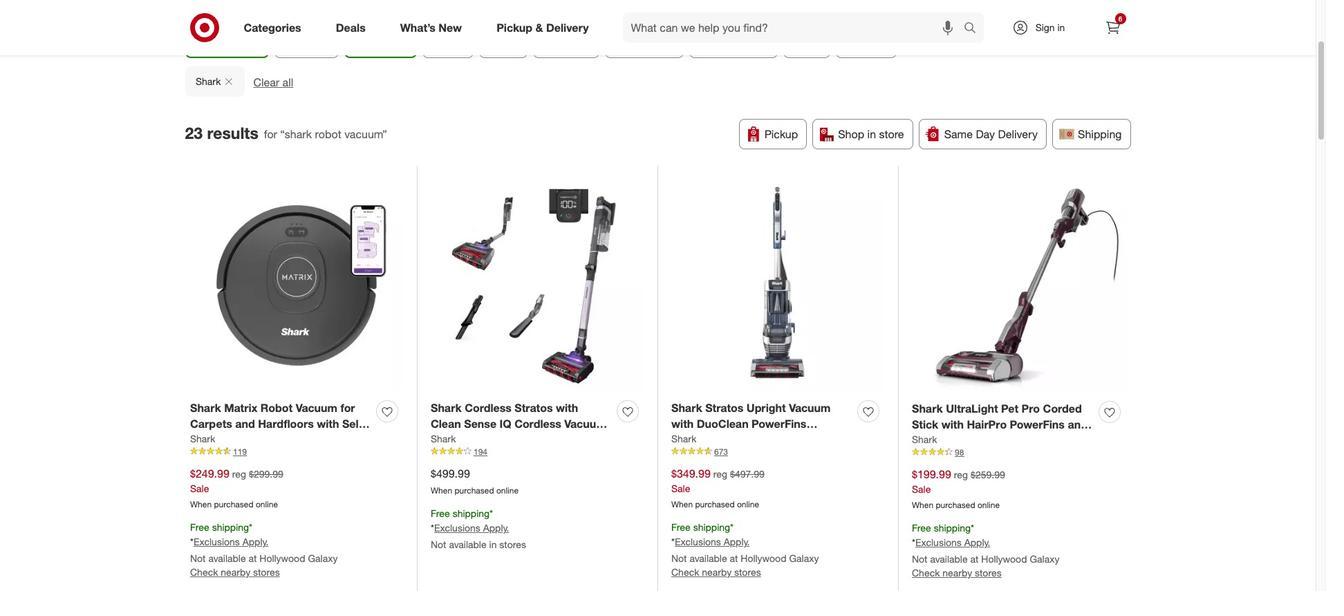 Task type: describe. For each thing, give the bounding box(es) containing it.
at for $349.99
[[730, 553, 738, 564]]

available for shark ultralight pet pro corded stick with hairpro powerfins and odor neutralizer technology - hz702
[[930, 553, 968, 565]]

with inside shark matrix robot vacuum for carpets and hardfloors with self- cleaning brushroll and precision mapping rv2310
[[317, 417, 339, 431]]

shark cordless stratos with clean sense iq cordless vacuum - ash purple - iz862h link
[[431, 400, 611, 446]]

guest rating button
[[690, 28, 778, 58]]

673 link
[[671, 446, 884, 458]]

1 horizontal spatial -
[[499, 433, 503, 446]]

ash
[[438, 433, 458, 446]]

shark ultralight pet pro corded stick with hairpro powerfins and odor neutralizer technology - hz702 link
[[912, 401, 1093, 463]]

shark button
[[185, 66, 245, 97]]

exclusions for shark ultralight pet pro corded stick with hairpro powerfins and odor neutralizer technology - hz702
[[915, 537, 962, 549]]

6 link
[[1098, 12, 1128, 43]]

119
[[233, 446, 247, 457]]

sign in
[[1036, 21, 1065, 33]]

shark cordless stratos with clean sense iq cordless vacuum - ash purple - iz862h
[[431, 401, 606, 446]]

shark matrix robot vacuum for carpets and hardfloors with self- cleaning brushroll and precision mapping rv2310 link
[[190, 400, 371, 462]]

categories
[[244, 20, 301, 34]]

$499.99 when purchased online
[[431, 467, 519, 496]]

stratos
[[515, 401, 553, 415]]

clear all
[[253, 75, 293, 89]]

application button
[[605, 28, 684, 58]]

purple
[[462, 433, 496, 446]]

hollywood for $349.99
[[741, 553, 787, 564]]

matrix
[[224, 401, 257, 415]]

in inside free shipping * * exclusions apply. not available in stores
[[489, 539, 497, 551]]

available for shark matrix robot vacuum for carpets and hardfloors with self- cleaning brushroll and precision mapping rv2310
[[208, 553, 246, 564]]

exclusions for shark cordless stratos with clean sense iq cordless vacuum - ash purple - iz862h
[[434, 522, 480, 534]]

shark for shark ultralight pet pro corded stick with hairpro powerfins and odor neutralizer technology - hz702
[[912, 402, 943, 416]]

vacuum inside shark matrix robot vacuum for carpets and hardfloors with self- cleaning brushroll and precision mapping rv2310
[[296, 401, 337, 415]]

same day delivery button
[[919, 119, 1047, 149]]

sense
[[464, 417, 497, 431]]

stores for $349.99
[[734, 567, 761, 578]]

exclusions for shark matrix robot vacuum for carpets and hardfloors with self- cleaning brushroll and precision mapping rv2310
[[194, 536, 240, 548]]

powerfins
[[1010, 418, 1065, 431]]

cleaning
[[190, 433, 237, 446]]

purchased for $349.99
[[695, 499, 735, 509]]

hz702
[[912, 449, 946, 463]]

vacuum"
[[344, 127, 387, 141]]

sale for $199.99
[[912, 483, 931, 495]]

and inside the shark ultralight pet pro corded stick with hairpro powerfins and odor neutralizer technology - hz702
[[1068, 418, 1088, 431]]

shipping button
[[1052, 119, 1131, 149]]

same day delivery
[[944, 127, 1038, 141]]

free shipping * * exclusions apply. not available in stores
[[431, 508, 526, 551]]

purchased for $199.99
[[936, 500, 975, 510]]

nearby for $249.99
[[221, 567, 250, 578]]

in for shop
[[868, 127, 876, 141]]

galaxy for shark ultralight pet pro corded stick with hairpro powerfins and odor neutralizer technology - hz702
[[1030, 553, 1060, 565]]

carpets
[[190, 417, 232, 431]]

194 link
[[431, 446, 644, 458]]

sign in link
[[1000, 12, 1087, 43]]

reg for $249.99
[[232, 468, 246, 480]]

pickup for pickup & delivery
[[497, 20, 532, 34]]

$497.99
[[730, 468, 765, 480]]

all
[[282, 75, 293, 89]]

reg for $349.99
[[713, 468, 728, 480]]

apply. for odor
[[964, 537, 990, 549]]

check for $249.99
[[190, 567, 218, 578]]

shark link for ash
[[431, 432, 456, 446]]

shop in store button
[[813, 119, 913, 149]]

same
[[944, 127, 973, 141]]

shark link for cleaning
[[190, 432, 215, 446]]

exclusions apply. button down $349.99 reg $497.99 sale when purchased online
[[675, 535, 750, 549]]

6
[[1119, 15, 1122, 23]]

by
[[873, 36, 885, 50]]

shark for ash's shark link
[[431, 433, 456, 444]]

shark for shark cordless stratos with clean sense iq cordless vacuum - ash purple - iz862h
[[431, 401, 462, 415]]

at for $249.99
[[249, 553, 257, 564]]

194
[[474, 446, 488, 457]]

sold by button
[[836, 28, 897, 58]]

technology
[[1002, 433, 1062, 447]]

filter (1)
[[215, 36, 258, 50]]

hardfloors
[[258, 417, 314, 431]]

stick
[[912, 418, 939, 431]]

exclusions down $349.99 reg $497.99 sale when purchased online
[[675, 536, 721, 548]]

type
[[795, 36, 819, 50]]

search
[[957, 22, 991, 36]]

&
[[536, 20, 543, 34]]

- inside the shark ultralight pet pro corded stick with hairpro powerfins and odor neutralizer technology - hz702
[[1065, 433, 1069, 447]]

self-
[[342, 417, 367, 431]]

1 vertical spatial cordless
[[515, 417, 561, 431]]

nearby for $349.99
[[702, 567, 732, 578]]

stores for $249.99
[[253, 567, 280, 578]]

sale for $349.99
[[671, 482, 690, 494]]

apply. down $349.99 reg $497.99 sale when purchased online
[[724, 536, 750, 548]]

filter (1) button
[[185, 28, 269, 58]]

shark link up $349.99
[[671, 432, 697, 446]]

$199.99
[[912, 467, 951, 481]]

delivery for same day delivery
[[998, 127, 1038, 141]]

nearby for $199.99
[[943, 567, 972, 579]]

deals
[[336, 20, 366, 34]]

when for $349.99
[[671, 499, 693, 509]]

not for shark cordless stratos with clean sense iq cordless vacuum - ash purple - iz862h
[[431, 539, 446, 551]]

online for $349.99
[[737, 499, 759, 509]]

new
[[439, 20, 462, 34]]

pro
[[1022, 402, 1040, 416]]

(1)
[[245, 36, 258, 50]]

"shark
[[280, 127, 312, 141]]

$249.99
[[190, 467, 229, 480]]

$349.99 reg $497.99 sale when purchased online
[[671, 467, 765, 509]]

mapping
[[190, 448, 236, 462]]

type button
[[783, 28, 830, 58]]

pickup & delivery link
[[485, 12, 606, 43]]

check nearby stores button for $199.99
[[912, 567, 1002, 580]]

673
[[714, 446, 728, 457]]

what's new link
[[388, 12, 479, 43]]



Task type: locate. For each thing, give the bounding box(es) containing it.
online down $259.99
[[978, 500, 1000, 510]]

pickup inside button
[[765, 127, 798, 141]]

apply. down $249.99 reg $299.99 sale when purchased online
[[243, 536, 268, 548]]

shark down stick on the bottom
[[912, 433, 937, 445]]

1 vertical spatial delivery
[[998, 127, 1038, 141]]

purchased down $199.99
[[936, 500, 975, 510]]

sale inside $349.99 reg $497.99 sale when purchased online
[[671, 482, 690, 494]]

rating
[[734, 36, 766, 50]]

when inside $499.99 when purchased online
[[431, 485, 452, 496]]

galaxy for shark matrix robot vacuum for carpets and hardfloors with self- cleaning brushroll and precision mapping rv2310
[[308, 553, 338, 564]]

what's new
[[400, 20, 462, 34]]

shark inside the shark cordless stratos with clean sense iq cordless vacuum - ash purple - iz862h
[[431, 401, 462, 415]]

hollywood for $199.99
[[981, 553, 1027, 565]]

apply. for cleaning
[[243, 536, 268, 548]]

neutralizer
[[941, 433, 999, 447]]

features
[[545, 36, 588, 50]]

when down $199.99
[[912, 500, 934, 510]]

119 link
[[190, 446, 403, 458]]

shark inside shark matrix robot vacuum for carpets and hardfloors with self- cleaning brushroll and precision mapping rv2310
[[190, 401, 221, 415]]

0 horizontal spatial delivery
[[546, 20, 589, 34]]

shipping for shark cordless stratos with clean sense iq cordless vacuum - ash purple - iz862h
[[453, 508, 490, 520]]

1 horizontal spatial pickup
[[765, 127, 798, 141]]

- down corded
[[1065, 433, 1069, 447]]

shipping down $349.99 reg $497.99 sale when purchased online
[[693, 522, 730, 533]]

2 vertical spatial in
[[489, 539, 497, 551]]

at
[[249, 553, 257, 564], [730, 553, 738, 564], [970, 553, 979, 565]]

2 horizontal spatial sale
[[912, 483, 931, 495]]

vacuum up the 194 'link'
[[564, 417, 606, 431]]

search button
[[957, 12, 991, 46]]

shipping down $199.99 reg $259.99 sale when purchased online
[[934, 522, 971, 534]]

reg down the '673' at right
[[713, 468, 728, 480]]

free shipping * * exclusions apply. not available at hollywood galaxy check nearby stores down $349.99 reg $497.99 sale when purchased online
[[671, 522, 819, 578]]

guest rating
[[701, 36, 766, 50]]

1 horizontal spatial and
[[291, 433, 311, 446]]

when inside $349.99 reg $497.99 sale when purchased online
[[671, 499, 693, 509]]

pet
[[1001, 402, 1019, 416]]

0 horizontal spatial with
[[317, 417, 339, 431]]

shop in store
[[838, 127, 904, 141]]

delivery up features
[[546, 20, 589, 34]]

sale for $249.99
[[190, 482, 209, 494]]

sale down $349.99
[[671, 482, 690, 494]]

delivery for pickup & delivery
[[546, 20, 589, 34]]

shark matrix robot vacuum for carpets and hardfloors with self-cleaning brushroll and precision mapping rv2310 image
[[190, 179, 403, 392], [190, 179, 403, 392]]

stores for $199.99
[[975, 567, 1002, 579]]

brushroll
[[240, 433, 288, 446]]

free for shark cordless stratos with clean sense iq cordless vacuum - ash purple - iz862h
[[431, 508, 450, 520]]

reg down 119
[[232, 468, 246, 480]]

$249.99 reg $299.99 sale when purchased online
[[190, 467, 283, 509]]

free down $249.99 reg $299.99 sale when purchased online
[[190, 522, 209, 533]]

with inside the shark cordless stratos with clean sense iq cordless vacuum - ash purple - iz862h
[[556, 401, 578, 415]]

$199.99 reg $259.99 sale when purchased online
[[912, 467, 1005, 510]]

day
[[976, 127, 995, 141]]

sale inside $249.99 reg $299.99 sale when purchased online
[[190, 482, 209, 494]]

hollywood for $249.99
[[260, 553, 305, 564]]

iz862h
[[506, 433, 543, 446]]

0 horizontal spatial nearby
[[221, 567, 250, 578]]

with up neutralizer
[[942, 418, 964, 431]]

1 horizontal spatial cordless
[[515, 417, 561, 431]]

shipping for shark ultralight pet pro corded stick with hairpro powerfins and odor neutralizer technology - hz702
[[934, 522, 971, 534]]

when down "$499.99"
[[431, 485, 452, 496]]

for
[[264, 127, 277, 141], [340, 401, 355, 415]]

shark matrix robot vacuum for carpets and hardfloors with self- cleaning brushroll and precision mapping rv2310
[[190, 401, 367, 462]]

1 horizontal spatial vacuum
[[564, 417, 606, 431]]

shark ultralight pet pro corded stick with hairpro powerfins and odor neutralizer technology - hz702 image
[[912, 179, 1126, 393], [912, 179, 1126, 393]]

2 horizontal spatial free shipping * * exclusions apply. not available at hollywood galaxy check nearby stores
[[912, 522, 1060, 579]]

2 horizontal spatial nearby
[[943, 567, 972, 579]]

0 horizontal spatial -
[[431, 433, 435, 446]]

in inside button
[[868, 127, 876, 141]]

- left "ash"
[[431, 433, 435, 446]]

purchased inside $249.99 reg $299.99 sale when purchased online
[[214, 499, 253, 509]]

0 vertical spatial pickup
[[497, 20, 532, 34]]

shark up $349.99
[[671, 433, 697, 444]]

shark ultralight pet pro corded stick with hairpro powerfins and odor neutralizer technology - hz702
[[912, 402, 1088, 463]]

shark up clean
[[431, 401, 462, 415]]

online inside $199.99 reg $259.99 sale when purchased online
[[978, 500, 1000, 510]]

1 horizontal spatial with
[[556, 401, 578, 415]]

not for shark matrix robot vacuum for carpets and hardfloors with self- cleaning brushroll and precision mapping rv2310
[[190, 553, 206, 564]]

robot
[[261, 401, 293, 415]]

1 vertical spatial in
[[868, 127, 876, 141]]

sold
[[848, 36, 870, 50]]

1 vertical spatial pickup
[[765, 127, 798, 141]]

stores inside free shipping * * exclusions apply. not available in stores
[[499, 539, 526, 551]]

1 horizontal spatial for
[[340, 401, 355, 415]]

1 horizontal spatial delivery
[[998, 127, 1038, 141]]

not inside free shipping * * exclusions apply. not available in stores
[[431, 539, 446, 551]]

check nearby stores button for $349.99
[[671, 566, 761, 580]]

0 horizontal spatial galaxy
[[308, 553, 338, 564]]

purchased down $249.99
[[214, 499, 253, 509]]

online for $249.99
[[256, 499, 278, 509]]

0 vertical spatial in
[[1058, 21, 1065, 33]]

shipping down $249.99 reg $299.99 sale when purchased online
[[212, 522, 249, 533]]

stores
[[499, 539, 526, 551], [253, 567, 280, 578], [734, 567, 761, 578], [975, 567, 1002, 579]]

1 horizontal spatial check
[[671, 567, 699, 578]]

1 horizontal spatial reg
[[713, 468, 728, 480]]

delivery right day
[[998, 127, 1038, 141]]

reg inside $199.99 reg $259.99 sale when purchased online
[[954, 469, 968, 480]]

purchased down $349.99
[[695, 499, 735, 509]]

purchased
[[455, 485, 494, 496], [214, 499, 253, 509], [695, 499, 735, 509], [936, 500, 975, 510]]

robot
[[315, 127, 341, 141]]

shark
[[195, 75, 220, 87], [190, 401, 221, 415], [431, 401, 462, 415], [912, 402, 943, 416], [190, 433, 215, 444], [431, 433, 456, 444], [671, 433, 697, 444], [912, 433, 937, 445]]

in right sign
[[1058, 21, 1065, 33]]

online down $299.99
[[256, 499, 278, 509]]

online down $497.99
[[737, 499, 759, 509]]

cordless down 'stratos'
[[515, 417, 561, 431]]

2 horizontal spatial hollywood
[[981, 553, 1027, 565]]

sign
[[1036, 21, 1055, 33]]

0 horizontal spatial hollywood
[[260, 553, 305, 564]]

application
[[617, 36, 672, 50]]

1 horizontal spatial hollywood
[[741, 553, 787, 564]]

1 horizontal spatial at
[[730, 553, 738, 564]]

purchased inside $199.99 reg $259.99 sale when purchased online
[[936, 500, 975, 510]]

odor
[[912, 433, 938, 447]]

purchased inside $499.99 when purchased online
[[455, 485, 494, 496]]

with up 'precision'
[[317, 417, 339, 431]]

free for shark ultralight pet pro corded stick with hairpro powerfins and odor neutralizer technology - hz702
[[912, 522, 931, 534]]

free shipping * * exclusions apply. not available at hollywood galaxy check nearby stores down $199.99 reg $259.99 sale when purchased online
[[912, 522, 1060, 579]]

$299.99
[[249, 468, 283, 480]]

shark down filter (1) button
[[195, 75, 220, 87]]

2 horizontal spatial check
[[912, 567, 940, 579]]

in
[[1058, 21, 1065, 33], [868, 127, 876, 141], [489, 539, 497, 551]]

exclusions down $499.99 when purchased online
[[434, 522, 480, 534]]

free shipping * * exclusions apply. not available at hollywood galaxy check nearby stores for $249.99
[[190, 522, 338, 578]]

for inside 23 results for "shark robot vacuum"
[[264, 127, 277, 141]]

shark for shark link associated with cleaning
[[190, 433, 215, 444]]

apply. down $499.99 when purchased online
[[483, 522, 509, 534]]

cordless up the sense
[[465, 401, 512, 415]]

0 horizontal spatial vacuum
[[296, 401, 337, 415]]

0 vertical spatial vacuum
[[296, 401, 337, 415]]

available inside free shipping * * exclusions apply. not available in stores
[[449, 539, 487, 551]]

0 horizontal spatial cordless
[[465, 401, 512, 415]]

2 horizontal spatial reg
[[954, 469, 968, 480]]

0 horizontal spatial reg
[[232, 468, 246, 480]]

filter
[[215, 36, 242, 50]]

1 horizontal spatial galaxy
[[789, 553, 819, 564]]

apply. inside free shipping * * exclusions apply. not available in stores
[[483, 522, 509, 534]]

2 horizontal spatial with
[[942, 418, 964, 431]]

online for $199.99
[[978, 500, 1000, 510]]

0 horizontal spatial for
[[264, 127, 277, 141]]

hairpro
[[967, 418, 1007, 431]]

online up free shipping * * exclusions apply. not available in stores
[[496, 485, 519, 496]]

exclusions inside free shipping * * exclusions apply. not available in stores
[[434, 522, 480, 534]]

store
[[879, 127, 904, 141]]

check for $199.99
[[912, 567, 940, 579]]

exclusions apply. button for shark cordless stratos with clean sense iq cordless vacuum - ash purple - iz862h
[[434, 522, 509, 535]]

available
[[449, 539, 487, 551], [208, 553, 246, 564], [690, 553, 727, 564], [930, 553, 968, 565]]

$349.99
[[671, 467, 711, 480]]

guest
[[701, 36, 731, 50]]

nearby
[[221, 567, 250, 578], [702, 567, 732, 578], [943, 567, 972, 579]]

- down iq
[[499, 433, 503, 446]]

1 horizontal spatial free shipping * * exclusions apply. not available at hollywood galaxy check nearby stores
[[671, 522, 819, 578]]

clean
[[431, 417, 461, 431]]

0 vertical spatial delivery
[[546, 20, 589, 34]]

delivery inside pickup & delivery link
[[546, 20, 589, 34]]

shark up "carpets"
[[190, 401, 221, 415]]

reg for $199.99
[[954, 469, 968, 480]]

available for shark cordless stratos with clean sense iq cordless vacuum - ash purple - iz862h
[[449, 539, 487, 551]]

2 horizontal spatial at
[[970, 553, 979, 565]]

0 horizontal spatial sale
[[190, 482, 209, 494]]

when for $249.99
[[190, 499, 212, 509]]

free shipping * * exclusions apply. not available at hollywood galaxy check nearby stores for $349.99
[[671, 522, 819, 578]]

0 horizontal spatial free shipping * * exclusions apply. not available at hollywood galaxy check nearby stores
[[190, 522, 338, 578]]

shipping
[[1078, 127, 1122, 141]]

features button
[[533, 28, 599, 58]]

$259.99
[[971, 469, 1005, 480]]

online
[[496, 485, 519, 496], [256, 499, 278, 509], [737, 499, 759, 509], [978, 500, 1000, 510]]

2 horizontal spatial galaxy
[[1030, 553, 1060, 565]]

exclusions apply. button down $199.99 reg $259.99 sale when purchased online
[[915, 536, 990, 550]]

2 horizontal spatial in
[[1058, 21, 1065, 33]]

2 horizontal spatial -
[[1065, 433, 1069, 447]]

shark inside the shark ultralight pet pro corded stick with hairpro powerfins and odor neutralizer technology - hz702
[[912, 402, 943, 416]]

online inside $249.99 reg $299.99 sale when purchased online
[[256, 499, 278, 509]]

shark link down clean
[[431, 432, 456, 446]]

ultralight
[[946, 402, 998, 416]]

2 horizontal spatial check nearby stores button
[[912, 567, 1002, 580]]

exclusions apply. button down $249.99 reg $299.99 sale when purchased online
[[194, 535, 268, 549]]

not for shark ultralight pet pro corded stick with hairpro powerfins and odor neutralizer technology - hz702
[[912, 553, 928, 565]]

exclusions apply. button for shark ultralight pet pro corded stick with hairpro powerfins and odor neutralizer technology - hz702
[[915, 536, 990, 550]]

free down $349.99 reg $497.99 sale when purchased online
[[671, 522, 691, 533]]

when inside $249.99 reg $299.99 sale when purchased online
[[190, 499, 212, 509]]

shark for shark link associated with odor
[[912, 433, 937, 445]]

check for $349.99
[[671, 567, 699, 578]]

shark for shark link over $349.99
[[671, 433, 697, 444]]

0 vertical spatial for
[[264, 127, 277, 141]]

exclusions apply. button down $499.99 when purchased online
[[434, 522, 509, 535]]

shark down clean
[[431, 433, 456, 444]]

iq
[[500, 417, 511, 431]]

for left "shark
[[264, 127, 277, 141]]

check
[[190, 567, 218, 578], [671, 567, 699, 578], [912, 567, 940, 579]]

pickup button
[[739, 119, 807, 149]]

1 vertical spatial for
[[340, 401, 355, 415]]

shipping down $499.99 when purchased online
[[453, 508, 490, 520]]

sold by
[[848, 36, 885, 50]]

apply. down $199.99 reg $259.99 sale when purchased online
[[964, 537, 990, 549]]

shark cordless stratos with clean sense iq cordless vacuum - ash purple - iz862h image
[[431, 179, 644, 392], [431, 179, 644, 392]]

reg inside $349.99 reg $497.99 sale when purchased online
[[713, 468, 728, 480]]

free shipping * * exclusions apply. not available at hollywood galaxy check nearby stores
[[190, 522, 338, 578], [671, 522, 819, 578], [912, 522, 1060, 579]]

1 horizontal spatial check nearby stores button
[[671, 566, 761, 580]]

reg down 98
[[954, 469, 968, 480]]

shipping
[[453, 508, 490, 520], [212, 522, 249, 533], [693, 522, 730, 533], [934, 522, 971, 534]]

deals link
[[324, 12, 383, 43]]

exclusions down $249.99 reg $299.99 sale when purchased online
[[194, 536, 240, 548]]

when for $199.99
[[912, 500, 934, 510]]

$499.99
[[431, 467, 470, 480]]

online inside $349.99 reg $497.99 sale when purchased online
[[737, 499, 759, 509]]

what's
[[400, 20, 436, 34]]

not
[[431, 539, 446, 551], [190, 553, 206, 564], [671, 553, 687, 564], [912, 553, 928, 565]]

when down $249.99
[[190, 499, 212, 509]]

for up self-
[[340, 401, 355, 415]]

sale
[[190, 482, 209, 494], [671, 482, 690, 494], [912, 483, 931, 495]]

shark up stick on the bottom
[[912, 402, 943, 416]]

pickup for pickup
[[765, 127, 798, 141]]

sale inside $199.99 reg $259.99 sale when purchased online
[[912, 483, 931, 495]]

What can we help you find? suggestions appear below search field
[[623, 12, 967, 43]]

free for shark matrix robot vacuum for carpets and hardfloors with self- cleaning brushroll and precision mapping rv2310
[[190, 522, 209, 533]]

shark link down stick on the bottom
[[912, 433, 937, 446]]

*
[[490, 508, 493, 520], [249, 522, 252, 533], [730, 522, 734, 533], [431, 522, 434, 534], [971, 522, 974, 534], [190, 536, 194, 548], [671, 536, 675, 548], [912, 537, 915, 549]]

apply. for ash
[[483, 522, 509, 534]]

1 horizontal spatial sale
[[671, 482, 690, 494]]

with right 'stratos'
[[556, 401, 578, 415]]

exclusions apply. button for shark matrix robot vacuum for carpets and hardfloors with self- cleaning brushroll and precision mapping rv2310
[[194, 535, 268, 549]]

shark stratos upright vacuum with duoclean powerfins hairpro, self-cleaning brushroll, odor neutralizer technology - navy - az3002 image
[[671, 179, 884, 392], [671, 179, 884, 392]]

pickup
[[497, 20, 532, 34], [765, 127, 798, 141]]

in left store
[[868, 127, 876, 141]]

in for sign
[[1058, 21, 1065, 33]]

corded
[[1043, 402, 1082, 416]]

free down $199.99 reg $259.99 sale when purchased online
[[912, 522, 931, 534]]

clear
[[253, 75, 279, 89]]

sale down $249.99
[[190, 482, 209, 494]]

shark inside button
[[195, 75, 220, 87]]

shipping for shark matrix robot vacuum for carpets and hardfloors with self- cleaning brushroll and precision mapping rv2310
[[212, 522, 249, 533]]

purchased inside $349.99 reg $497.99 sale when purchased online
[[695, 499, 735, 509]]

0 horizontal spatial check nearby stores button
[[190, 566, 280, 580]]

at for $199.99
[[970, 553, 979, 565]]

when
[[431, 485, 452, 496], [190, 499, 212, 509], [671, 499, 693, 509], [912, 500, 934, 510]]

exclusions apply. button
[[434, 522, 509, 535], [194, 535, 268, 549], [675, 535, 750, 549], [915, 536, 990, 550]]

check nearby stores button for $249.99
[[190, 566, 280, 580]]

0 horizontal spatial pickup
[[497, 20, 532, 34]]

delivery inside same day delivery button
[[998, 127, 1038, 141]]

free down "$499.99"
[[431, 508, 450, 520]]

23
[[185, 123, 203, 142]]

online inside $499.99 when purchased online
[[496, 485, 519, 496]]

shark for shark matrix robot vacuum for carpets and hardfloors with self- cleaning brushroll and precision mapping rv2310
[[190, 401, 221, 415]]

1 horizontal spatial nearby
[[702, 567, 732, 578]]

0 horizontal spatial at
[[249, 553, 257, 564]]

vacuum up hardfloors
[[296, 401, 337, 415]]

free shipping * * exclusions apply. not available at hollywood galaxy check nearby stores down $249.99 reg $299.99 sale when purchased online
[[190, 522, 338, 578]]

98
[[955, 447, 964, 458]]

delivery
[[546, 20, 589, 34], [998, 127, 1038, 141]]

shark link for odor
[[912, 433, 937, 446]]

purchased for $249.99
[[214, 499, 253, 509]]

free inside free shipping * * exclusions apply. not available in stores
[[431, 508, 450, 520]]

categories link
[[232, 12, 319, 43]]

with
[[556, 401, 578, 415], [317, 417, 339, 431], [942, 418, 964, 431]]

98 link
[[912, 446, 1126, 459]]

and down corded
[[1068, 418, 1088, 431]]

rv2310
[[239, 448, 278, 462]]

free shipping * * exclusions apply. not available at hollywood galaxy check nearby stores for $199.99
[[912, 522, 1060, 579]]

0 horizontal spatial and
[[235, 417, 255, 431]]

hollywood
[[260, 553, 305, 564], [741, 553, 787, 564], [981, 553, 1027, 565]]

precision
[[314, 433, 363, 446]]

sale down $199.99
[[912, 483, 931, 495]]

in down $499.99 when purchased online
[[489, 539, 497, 551]]

reg inside $249.99 reg $299.99 sale when purchased online
[[232, 468, 246, 480]]

1 vertical spatial vacuum
[[564, 417, 606, 431]]

for inside shark matrix robot vacuum for carpets and hardfloors with self- cleaning brushroll and precision mapping rv2310
[[340, 401, 355, 415]]

shark down "carpets"
[[190, 433, 215, 444]]

and down hardfloors
[[291, 433, 311, 446]]

0 horizontal spatial check
[[190, 567, 218, 578]]

purchased down "$499.99"
[[455, 485, 494, 496]]

0 horizontal spatial in
[[489, 539, 497, 551]]

when inside $199.99 reg $259.99 sale when purchased online
[[912, 500, 934, 510]]

vacuum inside the shark cordless stratos with clean sense iq cordless vacuum - ash purple - iz862h
[[564, 417, 606, 431]]

23 results for "shark robot vacuum"
[[185, 123, 387, 142]]

exclusions down $199.99 reg $259.99 sale when purchased online
[[915, 537, 962, 549]]

1 horizontal spatial in
[[868, 127, 876, 141]]

shipping inside free shipping * * exclusions apply. not available in stores
[[453, 508, 490, 520]]

0 vertical spatial cordless
[[465, 401, 512, 415]]

with inside the shark ultralight pet pro corded stick with hairpro powerfins and odor neutralizer technology - hz702
[[942, 418, 964, 431]]

2 horizontal spatial and
[[1068, 418, 1088, 431]]

when down $349.99
[[671, 499, 693, 509]]

shark link down "carpets"
[[190, 432, 215, 446]]

and down matrix
[[235, 417, 255, 431]]



Task type: vqa. For each thing, say whether or not it's contained in the screenshot.
Pickup "BUTTON"
yes



